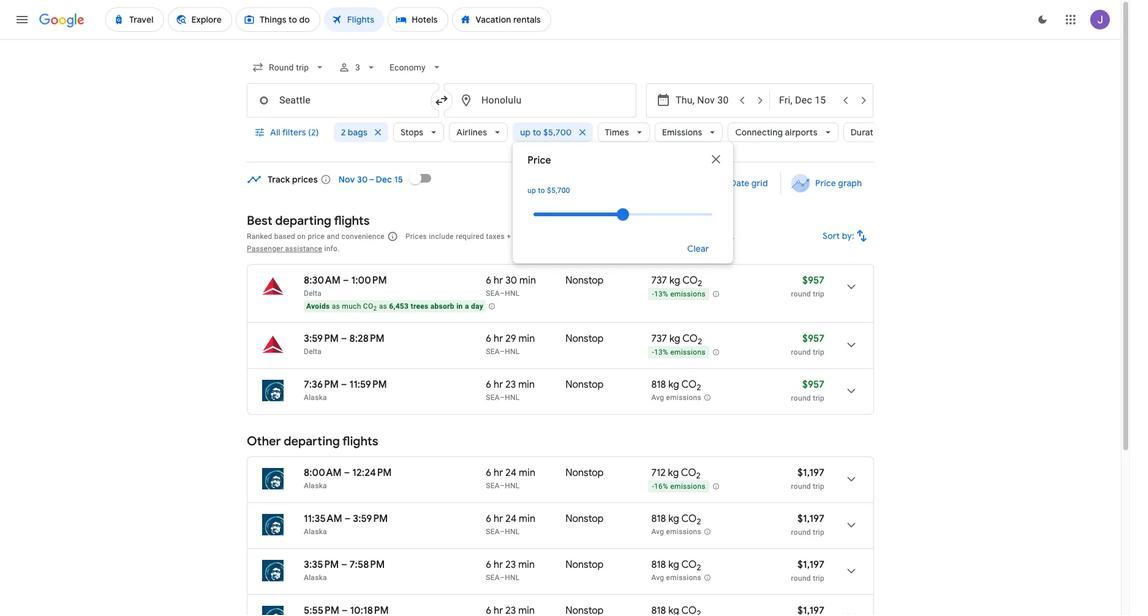 Task type: locate. For each thing, give the bounding box(es) containing it.
1 1197 us dollars text field from the top
[[798, 467, 825, 479]]

up to $5,700 up for
[[528, 186, 570, 195]]

round down 957 us dollars text box
[[791, 290, 811, 298]]

1 13% from the top
[[654, 290, 669, 299]]

2 inside 2 bags "popup button"
[[341, 127, 346, 138]]

7:58 pm
[[350, 559, 385, 571]]

1 trip from the top
[[813, 290, 825, 298]]

2 vertical spatial total duration 6 hr 23 min. element
[[486, 605, 566, 615]]

delta up avoids in the left of the page
[[304, 289, 322, 298]]

3 alaska from the top
[[304, 528, 327, 536]]

sea for 12:24 pm
[[486, 482, 500, 490]]

$957 left flight details. leaves seattle-tacoma international airport at 8:30 am on thursday, november 30 and arrives at daniel k. inouye international airport at 1:00 pm on thursday, november 30. image
[[803, 275, 825, 287]]

Arrival time: 10:18 PM. text field
[[350, 605, 389, 615]]

$1,197 left flight details. leaves seattle-tacoma international airport at 3:35 pm on thursday, november 30 and arrives at daniel k. inouye international airport at 7:58 pm on thursday, november 30. icon
[[798, 559, 825, 571]]

$5,700 up find the best price region
[[544, 127, 572, 138]]

$957 round trip for 6 hr 29 min
[[791, 333, 825, 357]]

$1,197 round trip up $1,197 text field
[[791, 467, 825, 491]]

0 vertical spatial departing
[[275, 213, 331, 229]]

co for 1:00 pm
[[683, 275, 698, 287]]

hnl inside 6 hr 29 min sea – hnl
[[505, 347, 520, 356]]

3 6 from the top
[[486, 379, 492, 391]]

818 kg co 2 for 737
[[652, 379, 701, 393]]

2 $1,197 round trip from the top
[[791, 513, 825, 537]]

1 vertical spatial 737
[[652, 333, 667, 345]]

3:59 pm down avoids in the left of the page
[[304, 333, 339, 345]]

6 trip from the top
[[813, 574, 825, 583]]

0 vertical spatial 957 us dollars text field
[[803, 333, 825, 345]]

3 inside popup button
[[356, 63, 361, 72]]

1 vertical spatial avg
[[652, 528, 664, 536]]

957 us dollars text field for 818
[[803, 379, 825, 391]]

round up $1,197 text field
[[791, 482, 811, 491]]

0 vertical spatial 818
[[652, 379, 666, 391]]

round down $1,197 text field
[[791, 528, 811, 537]]

nonstop flight. element for 7:58 pm
[[566, 559, 604, 573]]

emissions
[[662, 127, 702, 138]]

4 sea from the top
[[486, 482, 500, 490]]

737
[[652, 275, 667, 287], [652, 333, 667, 345]]

818 for 818
[[652, 559, 666, 571]]

hnl
[[505, 289, 520, 298], [505, 347, 520, 356], [505, 393, 520, 402], [505, 482, 520, 490], [505, 528, 520, 536], [505, 574, 520, 582]]

0 vertical spatial 6 hr 23 min sea – hnl
[[486, 379, 535, 402]]

23 for 24
[[506, 559, 516, 571]]

trip up $1,197 text field
[[813, 482, 825, 491]]

0 vertical spatial 737 kg co 2
[[652, 275, 702, 289]]

1 vertical spatial 3
[[542, 232, 546, 241]]

2 957 us dollars text field from the top
[[803, 379, 825, 391]]

1 818 kg co 2 from the top
[[652, 379, 701, 393]]

3:59 pm inside the '11:35 am – 3:59 pm alaska'
[[353, 513, 388, 525]]

ranked
[[247, 232, 272, 241]]

0 vertical spatial 1197 us dollars text field
[[798, 467, 825, 479]]

emissions
[[671, 290, 706, 299], [671, 348, 706, 357], [666, 394, 702, 402], [671, 482, 706, 491], [666, 528, 702, 536], [666, 574, 702, 582]]

0 vertical spatial 3:59 pm
[[304, 333, 339, 345]]

4 nonstop from the top
[[566, 467, 604, 479]]

up to $5,700
[[520, 127, 572, 138], [528, 186, 570, 195]]

1 vertical spatial flights
[[343, 434, 378, 449]]

957 us dollars text field left flight details. leaves seattle-tacoma international airport at 3:59 pm on thursday, november 30 and arrives at daniel k. inouye international airport at 8:28 pm on thursday, november 30. icon
[[803, 333, 825, 345]]

$957 for 6 hr 23 min
[[803, 379, 825, 391]]

$1,197 round trip up $1,197 text box
[[791, 513, 825, 537]]

1 vertical spatial $1,197
[[798, 513, 825, 525]]

convenience
[[342, 232, 385, 241]]

as left much
[[332, 302, 340, 311]]

12:24 pm
[[353, 467, 392, 479]]

Departure time: 3:35 PM. text field
[[304, 559, 339, 571]]

3 hr from the top
[[494, 379, 503, 391]]

0 vertical spatial up
[[520, 127, 531, 138]]

1 vertical spatial total duration 6 hr 24 min. element
[[486, 513, 566, 527]]

price for price
[[528, 154, 551, 167]]

818
[[652, 379, 666, 391], [652, 513, 666, 525], [652, 559, 666, 571]]

all filters (2)
[[270, 127, 319, 138]]

3:59 pm down 12:24 pm on the bottom left of page
[[353, 513, 388, 525]]

up up for
[[528, 186, 536, 195]]

hr
[[494, 275, 503, 287], [494, 333, 503, 345], [494, 379, 503, 391], [494, 467, 503, 479], [494, 513, 503, 525], [494, 559, 503, 571]]

1 - from the top
[[652, 290, 654, 299]]

$957 round trip left flight details. leaves seattle-tacoma international airport at 3:59 pm on thursday, november 30 and arrives at daniel k. inouye international airport at 8:28 pm on thursday, november 30. icon
[[791, 333, 825, 357]]

– inside 7:36 pm – 11:59 pm alaska
[[341, 379, 347, 391]]

1 nonstop flight. element from the top
[[566, 275, 604, 289]]

min for 3:59 pm
[[519, 513, 536, 525]]

avg for 737
[[652, 394, 664, 402]]

$5,700 up 'passengers.'
[[547, 186, 570, 195]]

2 23 from the top
[[506, 559, 516, 571]]

6 inside 6 hr 29 min sea – hnl
[[486, 333, 492, 345]]

3 sea from the top
[[486, 393, 500, 402]]

4 hnl from the top
[[505, 482, 520, 490]]

None field
[[247, 56, 331, 78], [385, 56, 448, 78], [247, 56, 331, 78], [385, 56, 448, 78]]

nonstop for 7:58 pm
[[566, 559, 604, 571]]

kg
[[670, 275, 681, 287], [670, 333, 681, 345], [669, 379, 679, 391], [668, 467, 679, 479], [669, 513, 679, 525], [669, 559, 679, 571]]

learn more about tracked prices image
[[320, 174, 331, 185]]

4 alaska from the top
[[304, 574, 327, 582]]

1 horizontal spatial as
[[379, 302, 387, 311]]

hr for 12:24 pm
[[494, 467, 503, 479]]

2 vertical spatial $1,197
[[798, 559, 825, 571]]

total duration 6 hr 23 min. element
[[486, 379, 566, 393], [486, 559, 566, 573], [486, 605, 566, 615]]

0 vertical spatial 23
[[506, 379, 516, 391]]

2 vertical spatial avg
[[652, 574, 664, 582]]

2 vertical spatial 818
[[652, 559, 666, 571]]

0 vertical spatial 3
[[356, 63, 361, 72]]

min for 7:58 pm
[[518, 559, 535, 571]]

23
[[506, 379, 516, 391], [506, 559, 516, 571]]

co for 8:28 pm
[[683, 333, 698, 345]]

4 hr from the top
[[494, 467, 503, 479]]

0 vertical spatial price
[[528, 154, 551, 167]]

track prices
[[268, 174, 318, 185]]

alaska down 7:36 pm
[[304, 393, 327, 402]]

1 $1,197 from the top
[[798, 467, 825, 479]]

1 vertical spatial 23
[[506, 559, 516, 571]]

hr for 1:00 pm
[[494, 275, 503, 287]]

2 vertical spatial $957 round trip
[[791, 379, 825, 403]]

957 us dollars text field left flight details. leaves seattle-tacoma international airport at 7:36 pm on thursday, november 30 and arrives at daniel k. inouye international airport at 11:59 pm on thursday, november 30. icon
[[803, 379, 825, 391]]

1 $957 round trip from the top
[[791, 275, 825, 298]]

sea inside 6 hr 29 min sea – hnl
[[486, 347, 500, 356]]

trip for 7:58 pm
[[813, 574, 825, 583]]

0 vertical spatial 6 hr 24 min sea – hnl
[[486, 467, 536, 490]]

2 nonstop from the top
[[566, 333, 604, 345]]

date grid button
[[699, 172, 778, 194]]

round for 8:28 pm
[[791, 348, 811, 357]]

2 6 hr 24 min sea – hnl from the top
[[486, 513, 536, 536]]

$1,197 for 7:58 pm
[[798, 559, 825, 571]]

2 $957 round trip from the top
[[791, 333, 825, 357]]

0 vertical spatial 13%
[[654, 290, 669, 299]]

Arrival time: 1:00 PM. text field
[[351, 275, 387, 287]]

6 for 7:58 pm
[[486, 559, 492, 571]]

2 vertical spatial avg emissions
[[652, 574, 702, 582]]

1 vertical spatial $1,197 round trip
[[791, 513, 825, 537]]

$957 round trip left flight details. leaves seattle-tacoma international airport at 8:30 am on thursday, november 30 and arrives at daniel k. inouye international airport at 1:00 pm on thursday, november 30. image
[[791, 275, 825, 298]]

track
[[268, 174, 290, 185]]

1 vertical spatial up
[[528, 186, 536, 195]]

2 avg emissions from the top
[[652, 528, 702, 536]]

0 vertical spatial $5,700
[[544, 127, 572, 138]]

1 -13% emissions from the top
[[652, 290, 706, 299]]

2 -13% emissions from the top
[[652, 348, 706, 357]]

3 hnl from the top
[[505, 393, 520, 402]]

2
[[341, 127, 346, 138], [698, 278, 702, 289], [373, 305, 377, 312], [698, 337, 702, 347], [697, 382, 701, 393], [697, 471, 701, 481], [697, 517, 701, 527], [697, 563, 701, 573]]

6 hr 24 min sea – hnl
[[486, 467, 536, 490], [486, 513, 536, 536]]

2 - from the top
[[652, 348, 654, 357]]

price graph button
[[784, 172, 872, 194]]

1 delta from the top
[[304, 289, 322, 298]]

2 737 kg co 2 from the top
[[652, 333, 702, 347]]

1 vertical spatial 24
[[506, 513, 517, 525]]

6 for 8:28 pm
[[486, 333, 492, 345]]

main menu image
[[15, 12, 29, 27]]

1 vertical spatial $957 round trip
[[791, 333, 825, 357]]

$1,197 left flight details. leaves seattle-tacoma international airport at 11:35 am on thursday, november 30 and arrives at daniel k. inouye international airport at 3:59 pm on thursday, november 30. icon on the bottom right
[[798, 513, 825, 525]]

delta for 8:30 am
[[304, 289, 322, 298]]

flight details. leaves seattle-tacoma international airport at 8:30 am on thursday, november 30 and arrives at daniel k. inouye international airport at 1:00 pm on thursday, november 30. image
[[837, 272, 866, 301]]

min inside "6 hr 30 min sea – hnl"
[[520, 275, 536, 287]]

on
[[297, 232, 306, 241]]

delta down departure time: 3:59 pm. text box
[[304, 347, 322, 356]]

3 818 kg co 2 from the top
[[652, 559, 701, 573]]

by:
[[842, 230, 855, 241]]

0 vertical spatial $1,197
[[798, 467, 825, 479]]

5 hnl from the top
[[505, 528, 520, 536]]

$1,197 round trip
[[791, 467, 825, 491], [791, 513, 825, 537], [791, 559, 825, 583]]

0 vertical spatial avg
[[652, 394, 664, 402]]

1 vertical spatial delta
[[304, 347, 322, 356]]

Departure time: 7:36 PM. text field
[[304, 379, 339, 391]]

0 vertical spatial $957 round trip
[[791, 275, 825, 298]]

trip left flight details. leaves seattle-tacoma international airport at 7:36 pm on thursday, november 30 and arrives at daniel k. inouye international airport at 11:59 pm on thursday, november 30. icon
[[813, 394, 825, 403]]

round for 12:24 pm
[[791, 482, 811, 491]]

departing up on
[[275, 213, 331, 229]]

emissions button
[[655, 118, 723, 147]]

1 6 hr 24 min sea – hnl from the top
[[486, 467, 536, 490]]

3:59 pm
[[304, 333, 339, 345], [353, 513, 388, 525]]

$1,197
[[798, 467, 825, 479], [798, 513, 825, 525], [798, 559, 825, 571]]

2 sea from the top
[[486, 347, 500, 356]]

712
[[652, 467, 666, 479]]

-13% emissions for 6 hr 30 min
[[652, 290, 706, 299]]

main content
[[247, 164, 874, 615]]

3
[[356, 63, 361, 72], [542, 232, 546, 241]]

3 round from the top
[[791, 394, 811, 403]]

2 vertical spatial 818 kg co 2
[[652, 559, 701, 573]]

co for 12:24 pm
[[681, 467, 697, 479]]

0 vertical spatial avg emissions
[[652, 394, 702, 402]]

co for 11:59 pm
[[682, 379, 697, 391]]

1 round from the top
[[791, 290, 811, 298]]

hr inside "6 hr 30 min sea – hnl"
[[494, 275, 503, 287]]

$957 left flight details. leaves seattle-tacoma international airport at 7:36 pm on thursday, november 30 and arrives at daniel k. inouye international airport at 11:59 pm on thursday, november 30. icon
[[803, 379, 825, 391]]

1 $957 from the top
[[803, 275, 825, 287]]

2 vertical spatial $1,197 round trip
[[791, 559, 825, 583]]

hnl inside "6 hr 30 min sea – hnl"
[[505, 289, 520, 298]]

2 total duration 6 hr 23 min. element from the top
[[486, 559, 566, 573]]

2 24 from the top
[[506, 513, 517, 525]]

sea for 11:59 pm
[[486, 393, 500, 402]]

nonstop flight. element
[[566, 275, 604, 289], [566, 333, 604, 347], [566, 379, 604, 393], [566, 467, 604, 481], [566, 513, 604, 527], [566, 559, 604, 573], [566, 605, 604, 615]]

hr inside 6 hr 29 min sea – hnl
[[494, 333, 503, 345]]

4 nonstop flight. element from the top
[[566, 467, 604, 481]]

6 for 1:00 pm
[[486, 275, 492, 287]]

$1,197 left flight details. leaves seattle-tacoma international airport at 8:00 am on thursday, november 30 and arrives at daniel k. inouye international airport at 12:24 pm on thursday, november 30. icon
[[798, 467, 825, 479]]

change appearance image
[[1028, 5, 1058, 34]]

as
[[332, 302, 340, 311], [379, 302, 387, 311]]

0 vertical spatial 818 kg co 2
[[652, 379, 701, 393]]

1 horizontal spatial price
[[815, 178, 836, 189]]

3 $957 round trip from the top
[[791, 379, 825, 403]]

6 sea from the top
[[486, 574, 500, 582]]

5 sea from the top
[[486, 528, 500, 536]]

kg inside the 712 kg co 2
[[668, 467, 679, 479]]

3 avg emissions from the top
[[652, 574, 702, 582]]

passenger
[[247, 244, 283, 253]]

5 nonstop flight. element from the top
[[566, 513, 604, 527]]

0 vertical spatial $1,197 round trip
[[791, 467, 825, 491]]

based
[[274, 232, 295, 241]]

sea for 1:00 pm
[[486, 289, 500, 298]]

0 vertical spatial to
[[533, 127, 542, 138]]

round down $1,197 text box
[[791, 574, 811, 583]]

find the best price region
[[247, 164, 874, 204]]

-13% emissions
[[652, 290, 706, 299], [652, 348, 706, 357]]

737 kg co 2 for 6 hr 30 min
[[652, 275, 702, 289]]

1 horizontal spatial 3
[[542, 232, 546, 241]]

3 inside main content
[[542, 232, 546, 241]]

$957 left flight details. leaves seattle-tacoma international airport at 3:59 pm on thursday, november 30 and arrives at daniel k. inouye international airport at 8:28 pm on thursday, november 30. icon
[[803, 333, 825, 345]]

1:00 pm
[[351, 275, 387, 287]]

delta inside 8:30 am – 1:00 pm delta
[[304, 289, 322, 298]]

5 nonstop from the top
[[566, 513, 604, 525]]

alaska down the 3:35 pm text box at the left bottom of the page
[[304, 574, 327, 582]]

0 horizontal spatial 3:59 pm
[[304, 333, 339, 345]]

airlines
[[457, 127, 487, 138]]

1 23 from the top
[[506, 379, 516, 391]]

1 nonstop from the top
[[566, 275, 604, 287]]

round
[[791, 290, 811, 298], [791, 348, 811, 357], [791, 394, 811, 403], [791, 482, 811, 491], [791, 528, 811, 537], [791, 574, 811, 583]]

round left flight details. leaves seattle-tacoma international airport at 3:59 pm on thursday, november 30 and arrives at daniel k. inouye international airport at 8:28 pm on thursday, november 30. icon
[[791, 348, 811, 357]]

flight details. leaves seattle-tacoma international airport at 5:55 pm on thursday, november 30 and arrives at daniel k. inouye international airport at 10:18 pm on thursday, november 30. image
[[837, 602, 866, 615]]

818 kg co 2 for 818
[[652, 559, 701, 573]]

1 vertical spatial avg emissions
[[652, 528, 702, 536]]

1 vertical spatial total duration 6 hr 23 min. element
[[486, 559, 566, 573]]

alaska for 11:35 am
[[304, 528, 327, 536]]

1 818 from the top
[[652, 379, 666, 391]]

957 us dollars text field for 737
[[803, 333, 825, 345]]

1197 us dollars text field containing $1,197
[[798, 467, 825, 479]]

-
[[652, 290, 654, 299], [652, 348, 654, 357], [652, 482, 654, 491]]

avg emissions for 818
[[652, 574, 702, 582]]

6 round from the top
[[791, 574, 811, 583]]

$5,700
[[544, 127, 572, 138], [547, 186, 570, 195]]

24
[[506, 467, 517, 479], [506, 513, 517, 525]]

hnl for 3:59 pm
[[505, 528, 520, 536]]

trip down $1,197 text box
[[813, 574, 825, 583]]

15
[[394, 174, 403, 185]]

1 vertical spatial price
[[815, 178, 836, 189]]

min for 1:00 pm
[[520, 275, 536, 287]]

0 vertical spatial flights
[[334, 213, 370, 229]]

alaska inside the '11:35 am – 3:59 pm alaska'
[[304, 528, 327, 536]]

2 hr from the top
[[494, 333, 503, 345]]

1 957 us dollars text field from the top
[[803, 333, 825, 345]]

flight details. leaves seattle-tacoma international airport at 11:35 am on thursday, november 30 and arrives at daniel k. inouye international airport at 3:59 pm on thursday, november 30. image
[[837, 510, 866, 540]]

1 hr from the top
[[494, 275, 503, 287]]

Departure time: 5:55 PM. text field
[[304, 605, 339, 615]]

0 horizontal spatial as
[[332, 302, 340, 311]]

5 trip from the top
[[813, 528, 825, 537]]

total duration 6 hr 24 min. element
[[486, 467, 566, 481], [486, 513, 566, 527]]

round for 3:59 pm
[[791, 528, 811, 537]]

8:00 am – 12:24 pm alaska
[[304, 467, 392, 490]]

3 $1,197 round trip from the top
[[791, 559, 825, 583]]

avoids as much co2 as 6453 trees absorb in a day. learn more about this calculation. image
[[488, 303, 496, 310]]

nonstop for 11:59 pm
[[566, 379, 604, 391]]

3 $957 from the top
[[803, 379, 825, 391]]

None text field
[[247, 83, 439, 118], [444, 83, 637, 118], [247, 83, 439, 118], [444, 83, 637, 118]]

2 inside the 712 kg co 2
[[697, 471, 701, 481]]

1 total duration 6 hr 24 min. element from the top
[[486, 467, 566, 481]]

1 vertical spatial -
[[652, 348, 654, 357]]

5 6 from the top
[[486, 513, 492, 525]]

in
[[457, 302, 463, 311]]

1 vertical spatial 6 hr 23 min sea – hnl
[[486, 559, 535, 582]]

$957 round trip for 6 hr 30 min
[[791, 275, 825, 298]]

ranked based on price and convenience
[[247, 232, 385, 241]]

departing up departure time: 8:00 am. text field on the left of the page
[[284, 434, 340, 449]]

sort by: button
[[818, 221, 874, 251]]

price down up to $5,700 popup button
[[528, 154, 551, 167]]

sea
[[486, 289, 500, 298], [486, 347, 500, 356], [486, 393, 500, 402], [486, 482, 500, 490], [486, 528, 500, 536], [486, 574, 500, 582]]

1 vertical spatial 818 kg co 2
[[652, 513, 701, 527]]

2 $1,197 from the top
[[798, 513, 825, 525]]

1197 US dollars text field
[[798, 467, 825, 479], [798, 605, 825, 615]]

to up find the best price region
[[533, 127, 542, 138]]

2 6 hr 23 min sea – hnl from the top
[[486, 559, 535, 582]]

1 vertical spatial 818
[[652, 513, 666, 525]]

6 hr 23 min sea – hnl
[[486, 379, 535, 402], [486, 559, 535, 582]]

as left 6,453
[[379, 302, 387, 311]]

1 avg from the top
[[652, 394, 664, 402]]

1 vertical spatial $957
[[803, 333, 825, 345]]

1 avg emissions from the top
[[652, 394, 702, 402]]

818 kg co 2
[[652, 379, 701, 393], [652, 513, 701, 527], [652, 559, 701, 573]]

7:36 pm – 11:59 pm alaska
[[304, 379, 387, 402]]

a
[[465, 302, 469, 311]]

alaska down the 8:00 am
[[304, 482, 327, 490]]

alaska inside 3:35 pm – 7:58 pm alaska
[[304, 574, 327, 582]]

nonstop flight. element for 11:59 pm
[[566, 379, 604, 393]]

1 6 hr 23 min sea – hnl from the top
[[486, 379, 535, 402]]

6 nonstop flight. element from the top
[[566, 559, 604, 573]]

0 vertical spatial delta
[[304, 289, 322, 298]]

main content containing best departing flights
[[247, 164, 874, 615]]

13%
[[654, 290, 669, 299], [654, 348, 669, 357]]

1 vertical spatial 957 us dollars text field
[[803, 379, 825, 391]]

1 alaska from the top
[[304, 393, 327, 402]]

0 vertical spatial $957
[[803, 275, 825, 287]]

4 6 from the top
[[486, 467, 492, 479]]

0 vertical spatial 24
[[506, 467, 517, 479]]

1 6 from the top
[[486, 275, 492, 287]]

avoids
[[306, 302, 330, 311]]

1 vertical spatial 3:59 pm
[[353, 513, 388, 525]]

1 vertical spatial -13% emissions
[[652, 348, 706, 357]]

round left flight details. leaves seattle-tacoma international airport at 7:36 pm on thursday, november 30 and arrives at daniel k. inouye international airport at 11:59 pm on thursday, november 30. icon
[[791, 394, 811, 403]]

1 737 from the top
[[652, 275, 667, 287]]

price left graph
[[815, 178, 836, 189]]

2 inside avoids as much co 2 as 6,453 trees absorb in a day
[[373, 305, 377, 312]]

$1,197 round trip left flight details. leaves seattle-tacoma international airport at 3:35 pm on thursday, november 30 and arrives at daniel k. inouye international airport at 7:58 pm on thursday, november 30. icon
[[791, 559, 825, 583]]

2 13% from the top
[[654, 348, 669, 357]]

$957
[[803, 275, 825, 287], [803, 333, 825, 345], [803, 379, 825, 391]]

1 737 kg co 2 from the top
[[652, 275, 702, 289]]

957 US dollars text field
[[803, 333, 825, 345], [803, 379, 825, 391]]

6 hr from the top
[[494, 559, 503, 571]]

connecting airports
[[736, 127, 818, 138]]

leaves seattle-tacoma international airport at 3:59 pm on thursday, november 30 and arrives at daniel k. inouye international airport at 8:28 pm on thursday, november 30. element
[[304, 333, 385, 345]]

1197 US dollars text field
[[798, 559, 825, 571]]

0 vertical spatial -
[[652, 290, 654, 299]]

1 vertical spatial 1197 us dollars text field
[[798, 605, 825, 615]]

trip down 957 us dollars text box
[[813, 290, 825, 298]]

– inside 3:35 pm – 7:58 pm alaska
[[341, 559, 347, 571]]

0 horizontal spatial 3
[[356, 63, 361, 72]]

1197 us dollars text field left flight details. leaves seattle-tacoma international airport at 8:00 am on thursday, november 30 and arrives at daniel k. inouye international airport at 12:24 pm on thursday, november 30. icon
[[798, 467, 825, 479]]

departing for other
[[284, 434, 340, 449]]

alaska for 8:00 am
[[304, 482, 327, 490]]

flight details. leaves seattle-tacoma international airport at 7:36 pm on thursday, november 30 and arrives at daniel k. inouye international airport at 11:59 pm on thursday, november 30. image
[[837, 376, 866, 406]]

24 for 3:59 pm
[[506, 513, 517, 525]]

0 vertical spatial 737
[[652, 275, 667, 287]]

1 vertical spatial departing
[[284, 434, 340, 449]]

3 trip from the top
[[813, 394, 825, 403]]

0 vertical spatial total duration 6 hr 23 min. element
[[486, 379, 566, 393]]

1 vertical spatial 737 kg co 2
[[652, 333, 702, 347]]

1 sea from the top
[[486, 289, 500, 298]]

2 6 from the top
[[486, 333, 492, 345]]

min for 8:28 pm
[[519, 333, 535, 345]]

6 inside "6 hr 30 min sea – hnl"
[[486, 275, 492, 287]]

6 hnl from the top
[[505, 574, 520, 582]]

for
[[530, 232, 540, 241]]

hr for 8:28 pm
[[494, 333, 503, 345]]

alaska down departure time: 11:35 am. text box
[[304, 528, 327, 536]]

1 24 from the top
[[506, 467, 517, 479]]

trip left flight details. leaves seattle-tacoma international airport at 3:59 pm on thursday, november 30 and arrives at daniel k. inouye international airport at 8:28 pm on thursday, november 30. icon
[[813, 348, 825, 357]]

2 818 from the top
[[652, 513, 666, 525]]

5 round from the top
[[791, 528, 811, 537]]

alaska inside 8:00 am – 12:24 pm alaska
[[304, 482, 327, 490]]

1197 us dollars text field left flight details. leaves seattle-tacoma international airport at 5:55 pm on thursday, november 30 and arrives at daniel k. inouye international airport at 10:18 pm on thursday, november 30. 'image'
[[798, 605, 825, 615]]

0 vertical spatial total duration 6 hr 24 min. element
[[486, 467, 566, 481]]

hnl for 12:24 pm
[[505, 482, 520, 490]]

$957 round trip for 6 hr 23 min
[[791, 379, 825, 403]]

1 vertical spatial 6 hr 24 min sea – hnl
[[486, 513, 536, 536]]

24 for 12:24 pm
[[506, 467, 517, 479]]

None search field
[[247, 53, 907, 263]]

2 alaska from the top
[[304, 482, 327, 490]]

flights up the convenience
[[334, 213, 370, 229]]

total duration 6 hr 24 min. element for 818
[[486, 513, 566, 527]]

2 trip from the top
[[813, 348, 825, 357]]

trip for 3:59 pm
[[813, 528, 825, 537]]

3 818 from the top
[[652, 559, 666, 571]]

Return text field
[[779, 84, 836, 117]]

leaves seattle-tacoma international airport at 8:30 am on thursday, november 30 and arrives at daniel k. inouye international airport at 1:00 pm on thursday, november 30. element
[[304, 275, 387, 287]]

up to $5,700 up find the best price region
[[520, 127, 572, 138]]

nonstop for 12:24 pm
[[566, 467, 604, 479]]

sea inside "6 hr 30 min sea – hnl"
[[486, 289, 500, 298]]

3 nonstop from the top
[[566, 379, 604, 391]]

6
[[486, 275, 492, 287], [486, 333, 492, 345], [486, 379, 492, 391], [486, 467, 492, 479], [486, 513, 492, 525], [486, 559, 492, 571]]

3 nonstop flight. element from the top
[[566, 379, 604, 393]]

2 1197 us dollars text field from the top
[[798, 605, 825, 615]]

2 vertical spatial -
[[652, 482, 654, 491]]

price for price graph
[[815, 178, 836, 189]]

1 total duration 6 hr 23 min. element from the top
[[486, 379, 566, 393]]

1 horizontal spatial 3:59 pm
[[353, 513, 388, 525]]

graph
[[838, 178, 862, 189]]

0 vertical spatial up to $5,700
[[520, 127, 572, 138]]

min inside 6 hr 29 min sea – hnl
[[519, 333, 535, 345]]

0 horizontal spatial price
[[528, 154, 551, 167]]

5 hr from the top
[[494, 513, 503, 525]]

flights up 12:24 pm text box
[[343, 434, 378, 449]]

up right airlines popup button
[[520, 127, 531, 138]]

3 - from the top
[[652, 482, 654, 491]]

8:28 pm
[[350, 333, 385, 345]]

6 6 from the top
[[486, 559, 492, 571]]

price inside button
[[815, 178, 836, 189]]

3 avg from the top
[[652, 574, 664, 582]]

$957 round trip left flight details. leaves seattle-tacoma international airport at 7:36 pm on thursday, november 30 and arrives at daniel k. inouye international airport at 11:59 pm on thursday, november 30. icon
[[791, 379, 825, 403]]

2 $957 from the top
[[803, 333, 825, 345]]

alaska inside 7:36 pm – 11:59 pm alaska
[[304, 393, 327, 402]]

to
[[533, 127, 542, 138], [538, 186, 545, 195]]

0 vertical spatial -13% emissions
[[652, 290, 706, 299]]

hr for 3:59 pm
[[494, 513, 503, 525]]

nonstop
[[566, 275, 604, 287], [566, 333, 604, 345], [566, 379, 604, 391], [566, 467, 604, 479], [566, 513, 604, 525], [566, 559, 604, 571]]

trip down $1,197 text field
[[813, 528, 825, 537]]

2 round from the top
[[791, 348, 811, 357]]

trip for 12:24 pm
[[813, 482, 825, 491]]

co inside the 712 kg co 2
[[681, 467, 697, 479]]

delta inside 3:59 pm – 8:28 pm delta
[[304, 347, 322, 356]]

Arrival time: 7:58 PM. text field
[[350, 559, 385, 571]]

2 vertical spatial $957
[[803, 379, 825, 391]]

6 nonstop from the top
[[566, 559, 604, 571]]

1 vertical spatial 13%
[[654, 348, 669, 357]]

4 trip from the top
[[813, 482, 825, 491]]

delta
[[304, 289, 322, 298], [304, 347, 322, 356]]

– inside "6 hr 30 min sea – hnl"
[[500, 289, 505, 298]]

to up for
[[538, 186, 545, 195]]



Task type: describe. For each thing, give the bounding box(es) containing it.
co for 3:59 pm
[[682, 513, 697, 525]]

alaska for 3:35 pm
[[304, 574, 327, 582]]

- for 6 hr 29 min
[[652, 348, 654, 357]]

hnl for 7:58 pm
[[505, 574, 520, 582]]

sea for 3:59 pm
[[486, 528, 500, 536]]

13% for 6 hr 30 min
[[654, 290, 669, 299]]

day
[[471, 302, 483, 311]]

2 bags
[[341, 127, 368, 138]]

hnl for 11:59 pm
[[505, 393, 520, 402]]

airlines button
[[449, 118, 508, 147]]

passenger assistance button
[[247, 244, 322, 253]]

alaska for 7:36 pm
[[304, 393, 327, 402]]

6 hr 29 min sea – hnl
[[486, 333, 535, 356]]

taxes
[[486, 232, 505, 241]]

Arrival time: 11:59 PM. text field
[[350, 379, 387, 391]]

$957 for 6 hr 30 min
[[803, 275, 825, 287]]

$1,197 for 12:24 pm
[[798, 467, 825, 479]]

nonstop for 1:00 pm
[[566, 275, 604, 287]]

30 – dec
[[357, 174, 392, 185]]

Departure time: 3:59 PM. text field
[[304, 333, 339, 345]]

close dialog image
[[709, 152, 724, 167]]

flight details. leaves seattle-tacoma international airport at 3:59 pm on thursday, november 30 and arrives at daniel k. inouye international airport at 8:28 pm on thursday, november 30. image
[[837, 330, 866, 360]]

2 as from the left
[[379, 302, 387, 311]]

trip for 1:00 pm
[[813, 290, 825, 298]]

may
[[699, 232, 713, 241]]

min for 12:24 pm
[[519, 467, 536, 479]]

kg for 1:00 pm
[[670, 275, 681, 287]]

filters
[[282, 127, 306, 138]]

times button
[[598, 118, 650, 147]]

all
[[270, 127, 281, 138]]

up to $5,700 inside popup button
[[520, 127, 572, 138]]

6 hr 24 min sea – hnl for 3:59 pm
[[486, 513, 536, 536]]

Departure text field
[[676, 84, 732, 117]]

29
[[506, 333, 516, 345]]

$1,197 round trip for 12:24 pm
[[791, 467, 825, 491]]

Departure time: 11:35 AM. text field
[[304, 513, 342, 525]]

1 vertical spatial to
[[538, 186, 545, 195]]

hnl for 8:28 pm
[[505, 347, 520, 356]]

kg for 3:59 pm
[[669, 513, 679, 525]]

total duration 6 hr 24 min. element for 712
[[486, 467, 566, 481]]

best
[[247, 213, 272, 229]]

nov
[[339, 174, 355, 185]]

3:59 pm – 8:28 pm delta
[[304, 333, 385, 356]]

$957 for 6 hr 29 min
[[803, 333, 825, 345]]

Arrival time: 8:28 PM. text field
[[350, 333, 385, 345]]

Departure time: 8:00 AM. text field
[[304, 467, 342, 479]]

leaves seattle-tacoma international airport at 8:00 am on thursday, november 30 and arrives at daniel k. inouye international airport at 12:24 pm on thursday, november 30. element
[[304, 467, 392, 479]]

avoids as much co 2 as 6,453 trees absorb in a day
[[306, 302, 483, 312]]

avg for 818
[[652, 574, 664, 582]]

passengers.
[[548, 232, 590, 241]]

prices
[[406, 232, 427, 241]]

trip for 11:59 pm
[[813, 394, 825, 403]]

stops
[[401, 127, 424, 138]]

swap origin and destination. image
[[434, 93, 449, 108]]

$5,700 inside popup button
[[544, 127, 572, 138]]

7 nonstop flight. element from the top
[[566, 605, 604, 615]]

other departing flights
[[247, 434, 378, 449]]

flight details. leaves seattle-tacoma international airport at 8:00 am on thursday, november 30 and arrives at daniel k. inouye international airport at 12:24 pm on thursday, november 30. image
[[837, 464, 866, 494]]

-13% emissions for 6 hr 29 min
[[652, 348, 706, 357]]

and
[[327, 232, 340, 241]]

– inside 3:59 pm – 8:28 pm delta
[[341, 333, 347, 345]]

much
[[342, 302, 361, 311]]

3:35 pm – 7:58 pm alaska
[[304, 559, 385, 582]]

2 for 7:58 pm
[[697, 563, 701, 573]]

nonstop flight. element for 3:59 pm
[[566, 513, 604, 527]]

3:35 pm
[[304, 559, 339, 571]]

leaves seattle-tacoma international airport at 5:55 pm on thursday, november 30 and arrives at daniel k. inouye international airport at 10:18 pm on thursday, november 30. element
[[304, 605, 389, 615]]

11:35 am
[[304, 513, 342, 525]]

11:35 am – 3:59 pm alaska
[[304, 513, 388, 536]]

2 bags button
[[334, 118, 388, 147]]

prices include required taxes + fees for 3 passengers.
[[406, 232, 590, 241]]

all filters (2) button
[[247, 118, 329, 147]]

712 kg co 2
[[652, 467, 701, 481]]

total duration 6 hr 23 min. element for 29
[[486, 379, 566, 393]]

818 for 737
[[652, 379, 666, 391]]

required
[[456, 232, 484, 241]]

flights for best departing flights
[[334, 213, 370, 229]]

kg for 7:58 pm
[[669, 559, 679, 571]]

min for 11:59 pm
[[518, 379, 535, 391]]

- for 6 hr 30 min
[[652, 290, 654, 299]]

trees
[[411, 302, 429, 311]]

23 for 29
[[506, 379, 516, 391]]

hnl for 1:00 pm
[[505, 289, 520, 298]]

clear button
[[673, 234, 724, 263]]

– inside 8:00 am – 12:24 pm alaska
[[344, 467, 350, 479]]

best departing flights
[[247, 213, 370, 229]]

3 total duration 6 hr 23 min. element from the top
[[486, 605, 566, 615]]

nov 30 – dec 15
[[339, 174, 403, 185]]

fees
[[513, 232, 528, 241]]

Arrival time: 12:24 PM. text field
[[353, 467, 392, 479]]

leaves seattle-tacoma international airport at 11:35 am on thursday, november 30 and arrives at daniel k. inouye international airport at 3:59 pm on thursday, november 30. element
[[304, 513, 388, 525]]

total duration 6 hr 29 min. element
[[486, 333, 566, 347]]

kg for 12:24 pm
[[668, 467, 679, 479]]

up to $5,700 button
[[513, 118, 593, 147]]

may apply. passenger assistance
[[247, 232, 735, 253]]

learn more about ranking image
[[387, 231, 398, 242]]

1 as from the left
[[332, 302, 340, 311]]

price
[[308, 232, 325, 241]]

duration button
[[844, 118, 907, 147]]

round for 1:00 pm
[[791, 290, 811, 298]]

kg for 8:28 pm
[[670, 333, 681, 345]]

2 818 kg co 2 from the top
[[652, 513, 701, 527]]

6 for 12:24 pm
[[486, 467, 492, 479]]

leaves seattle-tacoma international airport at 7:36 pm on thursday, november 30 and arrives at daniel k. inouye international airport at 11:59 pm on thursday, november 30. element
[[304, 379, 387, 391]]

2 avg from the top
[[652, 528, 664, 536]]

$1,197 round trip for 3:59 pm
[[791, 513, 825, 537]]

flights for other departing flights
[[343, 434, 378, 449]]

prices
[[292, 174, 318, 185]]

2 for 1:00 pm
[[698, 278, 702, 289]]

hr for 7:58 pm
[[494, 559, 503, 571]]

flight details. leaves seattle-tacoma international airport at 3:35 pm on thursday, november 30 and arrives at daniel k. inouye international airport at 7:58 pm on thursday, november 30. image
[[837, 556, 866, 586]]

times
[[605, 127, 629, 138]]

Arrival time: 3:59 PM. text field
[[353, 513, 388, 525]]

13% for 6 hr 29 min
[[654, 348, 669, 357]]

apply.
[[715, 232, 735, 241]]

include
[[429, 232, 454, 241]]

sea for 7:58 pm
[[486, 574, 500, 582]]

16%
[[654, 482, 669, 491]]

957 US dollars text field
[[803, 275, 825, 287]]

stops button
[[393, 118, 444, 147]]

$1,197 round trip for 7:58 pm
[[791, 559, 825, 583]]

connecting
[[736, 127, 783, 138]]

6 hr 23 min sea – hnl for 24
[[486, 559, 535, 582]]

delta for 3:59 pm
[[304, 347, 322, 356]]

2 for 8:28 pm
[[698, 337, 702, 347]]

– inside 6 hr 29 min sea – hnl
[[500, 347, 505, 356]]

1 vertical spatial up to $5,700
[[528, 186, 570, 195]]

737 kg co 2 for 6 hr 29 min
[[652, 333, 702, 347]]

trip for 8:28 pm
[[813, 348, 825, 357]]

(2)
[[308, 127, 319, 138]]

6 for 11:59 pm
[[486, 379, 492, 391]]

nonstop flight. element for 1:00 pm
[[566, 275, 604, 289]]

leaves seattle-tacoma international airport at 3:35 pm on thursday, november 30 and arrives at daniel k. inouye international airport at 7:58 pm on thursday, november 30. element
[[304, 559, 385, 571]]

other
[[247, 434, 281, 449]]

co for 7:58 pm
[[682, 559, 697, 571]]

grid
[[752, 178, 768, 189]]

date grid
[[730, 178, 768, 189]]

avg emissions for 737
[[652, 394, 702, 402]]

+
[[507, 232, 511, 241]]

sort
[[823, 230, 840, 241]]

nonstop for 3:59 pm
[[566, 513, 604, 525]]

round for 7:58 pm
[[791, 574, 811, 583]]

nonstop flight. element for 8:28 pm
[[566, 333, 604, 347]]

to inside popup button
[[533, 127, 542, 138]]

hr for 11:59 pm
[[494, 379, 503, 391]]

1197 US dollars text field
[[798, 513, 825, 525]]

7:36 pm
[[304, 379, 339, 391]]

11:59 pm
[[350, 379, 387, 391]]

absorb
[[431, 302, 455, 311]]

nonstop flight. element for 12:24 pm
[[566, 467, 604, 481]]

round for 11:59 pm
[[791, 394, 811, 403]]

2 for 12:24 pm
[[697, 471, 701, 481]]

kg for 11:59 pm
[[669, 379, 679, 391]]

– inside the '11:35 am – 3:59 pm alaska'
[[345, 513, 351, 525]]

assistance
[[285, 244, 322, 253]]

Departure time: 8:30 AM. text field
[[304, 275, 341, 287]]

2 for 11:59 pm
[[697, 382, 701, 393]]

date
[[730, 178, 750, 189]]

connecting airports button
[[728, 118, 839, 147]]

total duration 6 hr 30 min. element
[[486, 275, 566, 289]]

loading results progress bar
[[0, 39, 1121, 42]]

price graph
[[815, 178, 862, 189]]

clear
[[687, 243, 709, 254]]

– inside 8:30 am – 1:00 pm delta
[[343, 275, 349, 287]]

8:30 am – 1:00 pm delta
[[304, 275, 387, 298]]

8:30 am
[[304, 275, 341, 287]]

up inside popup button
[[520, 127, 531, 138]]

sea for 8:28 pm
[[486, 347, 500, 356]]

3 button
[[334, 53, 383, 82]]

total duration 6 hr 23 min. element for 24
[[486, 559, 566, 573]]

8:00 am
[[304, 467, 342, 479]]

duration
[[851, 127, 886, 138]]

737 for 6 hr 29 min
[[652, 333, 667, 345]]

nonstop for 8:28 pm
[[566, 333, 604, 345]]

$1,197 for 3:59 pm
[[798, 513, 825, 525]]

sort by:
[[823, 230, 855, 241]]

6 hr 30 min sea – hnl
[[486, 275, 536, 298]]

3:59 pm inside 3:59 pm – 8:28 pm delta
[[304, 333, 339, 345]]

none search field containing price
[[247, 53, 907, 263]]

bags
[[348, 127, 368, 138]]

737 for 6 hr 30 min
[[652, 275, 667, 287]]

co inside avoids as much co 2 as 6,453 trees absorb in a day
[[363, 302, 373, 311]]

6 hr 24 min sea – hnl for 12:24 pm
[[486, 467, 536, 490]]

-16% emissions
[[652, 482, 706, 491]]

1 vertical spatial $5,700
[[547, 186, 570, 195]]

6,453
[[389, 302, 409, 311]]

airports
[[785, 127, 818, 138]]



Task type: vqa. For each thing, say whether or not it's contained in the screenshot.
-21% emissions for 919
no



